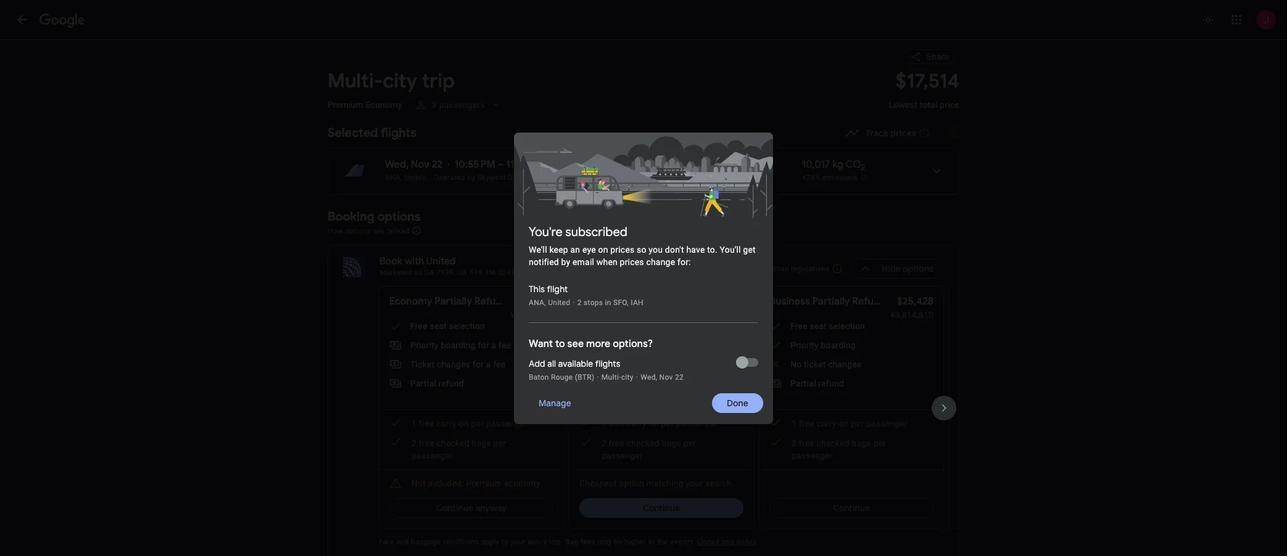 Task type: locate. For each thing, give the bounding box(es) containing it.
2 horizontal spatial ua
[[486, 269, 496, 277]]

2 changes from the left
[[627, 360, 661, 370]]

nov right multi-city
[[660, 373, 673, 382]]

at
[[648, 538, 655, 547]]

a
[[492, 341, 497, 351], [486, 360, 491, 370], [676, 360, 681, 370]]

or down this
[[530, 296, 539, 308]]

1 horizontal spatial wed,
[[641, 373, 658, 382]]

carry- down the no ticket changes
[[817, 419, 840, 429]]

your left entire
[[511, 538, 526, 547]]

by down 10:55 pm text box
[[467, 173, 475, 182]]

ana, down this
[[529, 299, 546, 307]]

bags
[[472, 439, 491, 449], [662, 439, 682, 449], [852, 439, 872, 449]]

dba
[[508, 173, 523, 182]]

next image
[[930, 394, 959, 423]]

1 down multi-city
[[602, 419, 607, 429]]

selected
[[328, 125, 378, 141]]

you'll
[[720, 245, 741, 255]]

priority boarding for changes
[[601, 341, 666, 351]]

or up ¥3,814,810
[[908, 296, 918, 308]]

united left bag
[[698, 538, 720, 547]]

0 horizontal spatial carry-
[[437, 419, 459, 429]]

1 free seat selection from the left
[[411, 322, 485, 332]]

search
[[706, 479, 732, 489]]

partial down priority boarding for a fee
[[411, 379, 436, 389]]

passenger
[[486, 419, 528, 429], [677, 419, 718, 429], [867, 419, 908, 429], [412, 451, 453, 461], [602, 451, 643, 461], [792, 451, 833, 461]]

sfo,
[[614, 299, 629, 307]]

booking options
[[328, 209, 421, 225]]

similar down flight
[[542, 296, 571, 308]]

0 vertical spatial flights
[[381, 125, 417, 141]]

2 horizontal spatial priority
[[791, 341, 819, 351]]

3 changes from the left
[[829, 360, 862, 370]]

1 vertical spatial ana, united
[[529, 299, 571, 307]]

3 selection from the left
[[830, 322, 866, 332]]

operated
[[434, 173, 465, 182]]

$12,483
[[519, 296, 554, 308]]

1 vertical spatial multi-
[[602, 373, 622, 382]]

continue inside continue anyway button
[[436, 503, 474, 514]]

wed, down selected flights
[[385, 159, 409, 171]]

1 horizontal spatial bags
[[662, 439, 682, 449]]

1 for business
[[792, 419, 797, 429]]

1 free carry-on per passenger
[[412, 419, 528, 429], [602, 419, 718, 429], [792, 419, 908, 429]]

2 checked from the left
[[627, 439, 660, 449]]

1 horizontal spatial priority
[[601, 341, 629, 351]]

changes down priority boarding for a fee
[[437, 360, 471, 370]]

to left japan
[[759, 265, 766, 274]]

1 continue from the left
[[436, 503, 474, 514]]

ticket for priority boarding
[[601, 360, 625, 370]]

1 ticket changes for a fee from the left
[[411, 360, 506, 370]]

seat
[[430, 322, 447, 332], [620, 322, 637, 332], [810, 322, 827, 332]]

continue
[[436, 503, 474, 514], [643, 503, 681, 514], [833, 503, 871, 514]]

wed, nov 22 down options?
[[641, 373, 684, 382]]

on
[[599, 245, 609, 255], [459, 419, 469, 429], [649, 419, 659, 429], [840, 419, 849, 429]]

seat for business
[[810, 322, 827, 332]]

fee for priority boarding for a fee
[[493, 360, 506, 370]]

3 refund from the left
[[819, 379, 845, 389]]

ua right 514,
[[486, 269, 496, 277]]

– inside 27 hr 38 min hnd – btr
[[585, 173, 590, 182]]

to right apply
[[502, 538, 509, 547]]

3 bags from the left
[[852, 439, 872, 449]]

by inside you're subscribed we'll keep an eye on prices so you don't have to. you'll get notified by email when prices change for:
[[562, 257, 571, 267]]

1 vertical spatial by
[[562, 257, 571, 267]]

price right local
[[713, 265, 730, 274]]

0 vertical spatial iah
[[700, 173, 713, 182]]

2 horizontal spatial a
[[676, 360, 681, 370]]

partially down 7939,
[[435, 296, 472, 308]]

1 carry- from the left
[[437, 419, 459, 429]]

1 free carry-on per passenger for economy
[[412, 419, 528, 429]]

1 partially from the left
[[435, 296, 472, 308]]

refundable down 5241
[[475, 296, 528, 308]]

1 priority boarding from the left
[[601, 341, 666, 351]]

0 horizontal spatial city
[[383, 69, 418, 94]]

by down keep
[[562, 257, 571, 267]]

2 vertical spatial prices
[[620, 257, 644, 267]]

sfo , iah
[[683, 173, 713, 182]]

1 vertical spatial  image
[[636, 373, 639, 382]]

2 horizontal spatial to
[[759, 265, 766, 274]]

checked
[[437, 439, 470, 449], [627, 439, 660, 449], [817, 439, 850, 449]]

3 seat from the left
[[810, 322, 827, 332]]

stops left the in
[[584, 299, 603, 307]]

free seat selection up options?
[[601, 322, 675, 332]]

options down booking
[[345, 227, 372, 236]]

1 partial from the left
[[411, 379, 436, 389]]

refundable for $12,483
[[475, 296, 528, 308]]

and
[[396, 538, 409, 547]]

options
[[378, 209, 421, 225], [345, 227, 372, 236], [903, 264, 934, 275]]

3 checked from the left
[[817, 439, 850, 449]]

go back image
[[15, 12, 30, 27]]

1 vertical spatial premium
[[580, 296, 621, 308]]

partial down no
[[791, 379, 817, 389]]

price
[[940, 100, 960, 110], [713, 265, 730, 274]]

2 inside "2 stops flight." element
[[683, 159, 688, 171]]

get
[[744, 245, 756, 255]]

1 horizontal spatial partial refund
[[601, 379, 654, 389]]

27 hr 38 min hnd – btr
[[569, 159, 623, 182]]

boarding up the no ticket changes
[[821, 341, 856, 351]]

1 horizontal spatial your
[[686, 479, 703, 489]]

share
[[927, 51, 950, 62]]

boarding
[[441, 341, 476, 351], [631, 341, 666, 351], [821, 341, 856, 351]]

0 vertical spatial stops
[[690, 159, 715, 171]]

1 horizontal spatial boarding
[[631, 341, 666, 351]]

3 1 free carry-on per passenger from the left
[[792, 419, 908, 429]]

1 vertical spatial wed, nov 22
[[641, 373, 684, 382]]

1 vertical spatial ana,
[[529, 299, 546, 307]]

options right hide
[[903, 264, 934, 275]]

2 horizontal spatial changes
[[829, 360, 862, 370]]

available
[[559, 358, 594, 370]]

3 partially from the left
[[813, 296, 850, 308]]

1 horizontal spatial ana,
[[529, 299, 546, 307]]

refund down priority boarding for a fee
[[439, 379, 464, 389]]

ana, up booking options on the top left of page
[[385, 173, 402, 182]]

free seat selection up the no ticket changes
[[791, 322, 866, 332]]

– down hr
[[585, 173, 590, 182]]

1 horizontal spatial continue button
[[770, 499, 934, 519]]

main content
[[328, 40, 1145, 557]]

0 vertical spatial wed,
[[385, 159, 409, 171]]

economy for premium economy partially ref
[[624, 296, 667, 308]]

partial for business
[[791, 379, 817, 389]]

changes right ticket
[[829, 360, 862, 370]]

Multi-city trip text field
[[328, 69, 875, 94]]

2 horizontal spatial 2 free checked bags per passenger
[[792, 439, 887, 461]]

ana, united down this flight
[[529, 299, 571, 307]]

to.
[[708, 245, 718, 255]]

none text field containing $17,514
[[889, 69, 960, 121]]

ticket down priority boarding for a fee
[[411, 360, 435, 370]]

1 partial refund from the left
[[411, 379, 464, 389]]

city down options?
[[622, 373, 634, 382]]

prices down so
[[620, 257, 644, 267]]

stops up sfo , iah
[[690, 159, 715, 171]]

or
[[530, 296, 539, 308], [908, 296, 918, 308]]

0 horizontal spatial 2 free checked bags per passenger
[[412, 439, 506, 461]]

0 horizontal spatial premium
[[328, 100, 364, 110]]

premium economy partially ref
[[580, 296, 724, 308]]

iah right ,
[[700, 173, 713, 182]]

wed,
[[385, 159, 409, 171], [641, 373, 658, 382]]

ana, united
[[385, 173, 427, 182], [529, 299, 571, 307]]

by
[[467, 173, 475, 182], [562, 257, 571, 267]]

0 horizontal spatial ana, united
[[385, 173, 427, 182]]

economy down as
[[390, 296, 433, 308]]

– up operated by skywest dba united express
[[498, 159, 504, 171]]

flight
[[547, 284, 568, 295]]

0 vertical spatial options
[[378, 209, 421, 225]]

ua left 514,
[[458, 269, 468, 277]]

to left see at the bottom of page
[[556, 338, 565, 350]]

 image right multi-city
[[636, 373, 639, 382]]

price inside $17,514 lowest total price
[[940, 100, 960, 110]]

economy down multi-city trip
[[366, 100, 402, 110]]

– inside 10:55 pm – 11:33 am +1
[[498, 159, 504, 171]]

flights up multi-city
[[596, 358, 621, 370]]

in
[[605, 299, 612, 307]]

options inside dropdown button
[[903, 264, 934, 275]]

1 horizontal spatial or
[[908, 296, 918, 308]]

city inside main content
[[383, 69, 418, 94]]

0 horizontal spatial 22
[[432, 159, 443, 171]]

3 partial refund from the left
[[791, 379, 845, 389]]

1 horizontal spatial selection
[[639, 322, 675, 332]]

united up 7939,
[[427, 256, 456, 268]]

free down business
[[791, 322, 808, 332]]

2 ticket from the left
[[601, 360, 625, 370]]

1 free carry-on per passenger for business
[[792, 419, 908, 429]]

0 horizontal spatial similar
[[542, 296, 571, 308]]

partially left ref
[[669, 296, 706, 308]]

0 horizontal spatial multi-
[[328, 69, 383, 94]]

carry- for business
[[817, 419, 840, 429]]

0 horizontal spatial wed, nov 22
[[385, 159, 443, 171]]

0 horizontal spatial bags
[[472, 439, 491, 449]]

1 continue button from the left
[[580, 499, 744, 519]]

options for booking
[[378, 209, 421, 225]]

0 horizontal spatial refund
[[439, 379, 464, 389]]

0 horizontal spatial partial
[[411, 379, 436, 389]]

partial refund down priority boarding for a fee
[[411, 379, 464, 389]]

selection down business partially refundable or similar
[[830, 322, 866, 332]]

$17,514
[[896, 69, 960, 94]]

your left search
[[686, 479, 703, 489]]

10:55 pm – 11:33 am +1
[[455, 158, 551, 171]]

fee for priority boarding
[[684, 360, 696, 370]]

0 horizontal spatial refundable
[[475, 296, 528, 308]]

1 horizontal spatial continue
[[643, 503, 681, 514]]

ua
[[425, 269, 435, 277], [458, 269, 468, 277], [486, 269, 496, 277]]

premium up selected
[[328, 100, 364, 110]]

0 horizontal spatial continue button
[[580, 499, 744, 519]]

1 horizontal spatial multi-
[[602, 373, 622, 382]]

2 refundable from the left
[[853, 296, 906, 308]]

0 vertical spatial city
[[383, 69, 418, 94]]

1 down no
[[792, 419, 797, 429]]

economy right the in
[[624, 296, 667, 308]]

0 horizontal spatial wed,
[[385, 159, 409, 171]]

boarding down premium economy partially ref
[[631, 341, 666, 351]]

2 stops
[[683, 159, 715, 171]]

city left "trip"
[[383, 69, 418, 94]]

selection up priority boarding for a fee
[[449, 322, 485, 332]]

0 vertical spatial your
[[686, 479, 703, 489]]

2 priority boarding from the left
[[791, 341, 856, 351]]

17514 us dollars element
[[896, 69, 960, 94]]

seat down business
[[810, 322, 827, 332]]

don't
[[665, 245, 685, 255]]

free seat selection
[[411, 322, 485, 332], [601, 322, 675, 332], [791, 322, 866, 332]]

boarding down the economy partially refundable or similar
[[441, 341, 476, 351]]

ana, united for wed,
[[385, 173, 427, 182]]

partial refund
[[411, 379, 464, 389], [601, 379, 654, 389], [791, 379, 845, 389]]

refund down the no ticket changes
[[819, 379, 845, 389]]

premium up anyway
[[466, 479, 502, 489]]

0 vertical spatial multi-
[[328, 69, 383, 94]]

2
[[683, 159, 688, 171], [861, 162, 866, 173], [578, 299, 582, 307], [412, 439, 417, 449], [602, 439, 607, 449], [792, 439, 797, 449]]

emissions
[[823, 174, 859, 182]]

1 selection from the left
[[449, 322, 485, 332]]

learn more about booking options element
[[412, 224, 422, 238]]

cheapest
[[580, 479, 617, 489]]

3 2 free checked bags per passenger from the left
[[792, 439, 887, 461]]

priority for business
[[791, 341, 819, 351]]

1 ticket from the left
[[411, 360, 435, 370]]

1 refund from the left
[[439, 379, 464, 389]]

ana, inside main content
[[385, 173, 402, 182]]

 image
[[407, 100, 410, 110], [636, 373, 639, 382]]

free seat selection up priority boarding for a fee
[[411, 322, 485, 332]]

ticket up multi-city
[[601, 360, 625, 370]]

changes
[[437, 360, 471, 370], [627, 360, 661, 370], [829, 360, 862, 370]]

multi- inside main content
[[328, 69, 383, 94]]

2 stops flight. element
[[683, 159, 715, 173]]

refund for economy
[[439, 379, 464, 389]]

boarding for economy
[[441, 341, 476, 351]]

fee
[[499, 341, 511, 351], [493, 360, 506, 370], [684, 360, 696, 370]]

1 ua from the left
[[425, 269, 435, 277]]

1 horizontal spatial ua
[[458, 269, 468, 277]]

1 horizontal spatial 1 free carry-on per passenger
[[602, 419, 718, 429]]

0 horizontal spatial ana,
[[385, 173, 402, 182]]

options for hide
[[903, 264, 934, 275]]

2 free checked bags per passenger for economy
[[412, 439, 506, 461]]

1 horizontal spatial stops
[[690, 159, 715, 171]]

wed, inside flight on wednesday, november 22. leaves haneda airport at 10:55 pm on wednesday, november 22 and arrives at baton rouge metropolitan airport at 11:33 am on thursday, november 23. element
[[385, 159, 409, 171]]

0 horizontal spatial free seat selection
[[411, 322, 485, 332]]

0 vertical spatial –
[[498, 159, 504, 171]]

3 partial from the left
[[791, 379, 817, 389]]

free up priority boarding for a fee
[[411, 322, 428, 332]]

0 horizontal spatial checked
[[437, 439, 470, 449]]

3 free seat selection from the left
[[791, 322, 866, 332]]

1872610 Japanese yen text field
[[511, 311, 554, 320]]

seat up options?
[[620, 322, 637, 332]]

multi-city trip
[[328, 69, 455, 94]]

1 refundable from the left
[[475, 296, 528, 308]]

1 horizontal spatial ana, united
[[529, 299, 571, 307]]

as
[[414, 269, 423, 277]]

1 2 free checked bags per passenger from the left
[[412, 439, 506, 461]]

trip
[[422, 69, 455, 94]]

ref
[[709, 296, 724, 308]]

1 vertical spatial flights
[[596, 358, 621, 370]]

3 carry- from the left
[[817, 419, 840, 429]]

ticket
[[804, 360, 826, 370]]

a for priority boarding for a fee
[[486, 360, 491, 370]]

economy
[[366, 100, 402, 110], [390, 296, 433, 308], [624, 296, 667, 308]]

refundable
[[475, 296, 528, 308], [853, 296, 906, 308]]

this flight
[[529, 284, 568, 295]]

2 horizontal spatial partial
[[791, 379, 817, 389]]

main content containing multi-city trip
[[328, 40, 1145, 557]]

multi- right the (btr)
[[602, 373, 622, 382]]

are
[[374, 227, 385, 236]]

selection
[[449, 322, 485, 332], [639, 322, 675, 332], [830, 322, 866, 332]]

1 for economy
[[412, 419, 417, 429]]

city
[[383, 69, 418, 94], [622, 373, 634, 382]]

prices left learn more about tracked prices icon
[[891, 128, 917, 139]]

+26%
[[802, 174, 821, 182]]

refundable down hide
[[853, 296, 906, 308]]

options up ranked
[[378, 209, 421, 225]]

1 up not
[[412, 419, 417, 429]]

1 vertical spatial –
[[585, 173, 590, 182]]

0 horizontal spatial  image
[[407, 100, 410, 110]]

,
[[696, 173, 698, 182]]

stops inside main content
[[690, 159, 715, 171]]

2 horizontal spatial options
[[903, 264, 934, 275]]

ua right as
[[425, 269, 435, 277]]

–
[[498, 159, 504, 171], [585, 173, 590, 182]]

similar for $12,483
[[542, 296, 571, 308]]

1 similar from the left
[[542, 296, 571, 308]]

free seat selection for economy
[[411, 322, 485, 332]]

0 horizontal spatial priority boarding
[[601, 341, 666, 351]]

2 ua from the left
[[458, 269, 468, 277]]

carry- down multi-city
[[627, 419, 649, 429]]

selection down premium economy partially ref
[[639, 322, 675, 332]]

free up more
[[601, 322, 618, 332]]

2 horizontal spatial partially
[[813, 296, 850, 308]]

2 horizontal spatial free
[[791, 322, 808, 332]]

seat up priority boarding for a fee
[[430, 322, 447, 332]]

0 horizontal spatial partially
[[435, 296, 472, 308]]

changes down options?
[[627, 360, 661, 370]]

flights down premium economy
[[381, 125, 417, 141]]

1 horizontal spatial free seat selection
[[601, 322, 675, 332]]

1 horizontal spatial nov
[[660, 373, 673, 382]]

0 horizontal spatial boarding
[[441, 341, 476, 351]]

united inside book with united marketed as ua 7939, ua 514, ua 5241
[[427, 256, 456, 268]]

free for economy
[[411, 322, 428, 332]]

2 or from the left
[[908, 296, 918, 308]]

1 horizontal spatial carry-
[[627, 419, 649, 429]]

2 horizontal spatial refund
[[819, 379, 845, 389]]

1 horizontal spatial ticket changes for a fee
[[601, 360, 696, 370]]

refund
[[439, 379, 464, 389], [629, 379, 654, 389], [819, 379, 845, 389]]

priority boarding up the no ticket changes
[[791, 341, 856, 351]]

partial refund down ticket
[[791, 379, 845, 389]]

how options are ranked
[[328, 227, 412, 236]]

for for priority boarding
[[663, 360, 674, 370]]

not
[[412, 479, 426, 489]]

3 1 from the left
[[792, 419, 797, 429]]

lowest
[[889, 100, 918, 110]]

0 horizontal spatial ticket changes for a fee
[[411, 360, 506, 370]]

None text field
[[889, 69, 960, 121]]

local price subject to japan regulations
[[692, 265, 830, 274]]

1 boarding from the left
[[441, 341, 476, 351]]

1 bags from the left
[[472, 439, 491, 449]]

options for how
[[345, 227, 372, 236]]

3 free from the left
[[791, 322, 808, 332]]

refund for business
[[819, 379, 845, 389]]

3 continue from the left
[[833, 503, 871, 514]]

1 horizontal spatial price
[[940, 100, 960, 110]]

premium down when
[[580, 296, 621, 308]]

1 or from the left
[[530, 296, 539, 308]]

1 changes from the left
[[437, 360, 471, 370]]

nov left 10:55 pm
[[411, 159, 430, 171]]

on inside you're subscribed we'll keep an eye on prices so you don't have to. you'll get notified by email when prices change for:
[[599, 245, 609, 255]]

ana, united inside main content
[[385, 173, 427, 182]]

track
[[866, 128, 889, 139]]

0 vertical spatial ana, united
[[385, 173, 427, 182]]

2 vertical spatial options
[[903, 264, 934, 275]]

2 horizontal spatial checked
[[817, 439, 850, 449]]

multi-
[[328, 69, 383, 94], [602, 373, 622, 382]]

ana, for this
[[529, 299, 546, 307]]

0 horizontal spatial priority
[[411, 341, 439, 351]]

1 vertical spatial nov
[[660, 373, 673, 382]]

 image left 8
[[407, 100, 410, 110]]

multi- up premium economy
[[328, 69, 383, 94]]

3 priority from the left
[[791, 341, 819, 351]]

hide options
[[882, 264, 934, 275]]

ticket changes for a fee down priority boarding for a fee
[[411, 360, 506, 370]]

0 vertical spatial  image
[[407, 100, 410, 110]]

1 free from the left
[[411, 322, 428, 332]]

0 vertical spatial price
[[940, 100, 960, 110]]

partially down "regulations"
[[813, 296, 850, 308]]

iah right sfo,
[[631, 299, 644, 307]]

2 1 free carry-on per passenger from the left
[[602, 419, 718, 429]]

prices left so
[[611, 245, 635, 255]]

city for multi-city trip
[[383, 69, 418, 94]]

ana, united for this
[[529, 299, 571, 307]]

partial refund down options?
[[601, 379, 654, 389]]

1 seat from the left
[[430, 322, 447, 332]]

bags for business partially refundable
[[852, 439, 872, 449]]

2 2 free checked bags per passenger from the left
[[602, 439, 697, 461]]

0 horizontal spatial seat
[[430, 322, 447, 332]]

iah
[[700, 173, 713, 182], [631, 299, 644, 307]]

2 continue button from the left
[[770, 499, 934, 519]]

0 horizontal spatial ua
[[425, 269, 435, 277]]

flight on wednesday, november 22. leaves haneda airport at 10:55 pm on wednesday, november 22 and arrives at baton rouge metropolitan airport at 11:33 am on thursday, november 23. element
[[385, 158, 551, 171]]

2 similar from the left
[[920, 296, 949, 308]]

2 ticket changes for a fee from the left
[[601, 360, 696, 370]]

carry- up included: on the left bottom of the page
[[437, 419, 459, 429]]

partial right the (btr)
[[601, 379, 627, 389]]

manage
[[539, 398, 572, 409]]

ticket changes for a fee down options?
[[601, 360, 696, 370]]

0 horizontal spatial iah
[[631, 299, 644, 307]]

1 horizontal spatial seat
[[620, 322, 637, 332]]

0 horizontal spatial 1 free carry-on per passenger
[[412, 419, 528, 429]]

refund down options?
[[629, 379, 654, 389]]

0 vertical spatial prices
[[891, 128, 917, 139]]

0 horizontal spatial by
[[467, 173, 475, 182]]

price right 'total'
[[940, 100, 960, 110]]

stops for 2 stops in sfo, iah
[[584, 299, 603, 307]]

1 1 from the left
[[412, 419, 417, 429]]

priority
[[411, 341, 439, 351], [601, 341, 629, 351], [791, 341, 819, 351]]

0 horizontal spatial –
[[498, 159, 504, 171]]

ana, united left operated
[[385, 173, 427, 182]]

see
[[568, 338, 584, 350]]

priority for economy
[[411, 341, 439, 351]]

2 horizontal spatial partial refund
[[791, 379, 845, 389]]

similar up ¥3,814,810 text field
[[920, 296, 949, 308]]

wed, right multi-city
[[641, 373, 658, 382]]

partial for economy
[[411, 379, 436, 389]]

1 1 free carry-on per passenger from the left
[[412, 419, 528, 429]]

2 horizontal spatial bags
[[852, 439, 872, 449]]

2 seat from the left
[[620, 322, 637, 332]]

0 vertical spatial wed, nov 22
[[385, 159, 443, 171]]

learn more about tracked prices image
[[919, 128, 930, 139]]

entire
[[528, 538, 548, 547]]

free
[[419, 419, 435, 429], [609, 419, 625, 429], [799, 419, 815, 429], [419, 439, 435, 449], [609, 439, 625, 449], [799, 439, 815, 449]]

priority boarding up multi-city
[[601, 341, 666, 351]]

1 priority from the left
[[411, 341, 439, 351]]

3 boarding from the left
[[821, 341, 856, 351]]

1 checked from the left
[[437, 439, 470, 449]]



Task type: describe. For each thing, give the bounding box(es) containing it.
when
[[597, 257, 618, 267]]

3 ua from the left
[[486, 269, 496, 277]]

refundable for $25,428
[[853, 296, 906, 308]]

 image for city
[[636, 373, 639, 382]]

united bag policy link
[[698, 538, 757, 547]]

1 horizontal spatial a
[[492, 341, 497, 351]]

Departure time: 10:55 PM. text field
[[455, 159, 496, 171]]

2 partial from the left
[[601, 379, 627, 389]]

done
[[727, 398, 749, 409]]

share button
[[903, 49, 960, 64]]

baggage
[[411, 538, 441, 547]]

may
[[598, 538, 612, 547]]

operated by skywest dba united express
[[434, 173, 577, 182]]

changes for priority boarding for a fee
[[437, 360, 471, 370]]

book
[[380, 256, 403, 268]]

2 refund from the left
[[629, 379, 654, 389]]

done button
[[713, 389, 764, 418]]

premium for premium economy
[[328, 100, 364, 110]]

you
[[649, 245, 663, 255]]

8 passengers button
[[410, 94, 507, 116]]

rouge
[[551, 373, 573, 382]]

2 continue from the left
[[643, 503, 681, 514]]

a for priority boarding
[[676, 360, 681, 370]]

the
[[657, 538, 668, 547]]

2 bags from the left
[[662, 439, 682, 449]]

partial refund for economy
[[411, 379, 464, 389]]

subject
[[732, 265, 757, 274]]

change
[[647, 257, 676, 267]]

add all available flights
[[529, 358, 621, 370]]

policy
[[737, 538, 757, 547]]

continue anyway
[[436, 503, 507, 514]]

hide options button
[[851, 259, 945, 279]]

38
[[593, 159, 604, 171]]

2 partially from the left
[[669, 296, 706, 308]]

fees
[[581, 538, 596, 547]]

2 carry- from the left
[[627, 419, 649, 429]]

ranked
[[387, 227, 410, 236]]

2 vertical spatial to
[[502, 538, 509, 547]]

(btr)
[[575, 373, 595, 382]]

partial refund for business
[[791, 379, 845, 389]]

with
[[405, 256, 424, 268]]

you're subscribed we'll keep an eye on prices so you don't have to. you'll get notified by email when prices change for:
[[529, 224, 756, 267]]

11:33 am
[[506, 159, 545, 171]]

1 vertical spatial your
[[511, 538, 526, 547]]

how
[[328, 227, 343, 236]]

1 horizontal spatial 22
[[675, 373, 684, 382]]

0 vertical spatial to
[[759, 265, 766, 274]]

priority boarding for ticket
[[791, 341, 856, 351]]

selection for business
[[830, 322, 866, 332]]

stops for 2 stops
[[690, 159, 715, 171]]

2 selection from the left
[[639, 322, 675, 332]]

2 1 from the left
[[602, 419, 607, 429]]

notified
[[529, 257, 559, 267]]

selection for economy
[[449, 322, 485, 332]]

be
[[614, 538, 623, 547]]

2 boarding from the left
[[631, 341, 666, 351]]

airport.
[[670, 538, 696, 547]]

 image for economy
[[407, 100, 410, 110]]

2 vertical spatial premium
[[466, 479, 502, 489]]

27
[[569, 159, 579, 171]]

add
[[529, 358, 546, 370]]

carry- for economy
[[437, 419, 459, 429]]

1 vertical spatial wed,
[[641, 373, 658, 382]]

trip.
[[550, 538, 563, 547]]

2 free seat selection from the left
[[601, 322, 675, 332]]

all
[[548, 358, 556, 370]]

wed, nov 22 inside flight on wednesday, november 22. leaves haneda airport at 10:55 pm on wednesday, november 22 and arrives at baton rouge metropolitan airport at 11:33 am on thursday, november 23. element
[[385, 159, 443, 171]]

more
[[587, 338, 611, 350]]

prices inside main content
[[891, 128, 917, 139]]

0 vertical spatial 22
[[432, 159, 443, 171]]

1 horizontal spatial wed, nov 22
[[641, 373, 684, 382]]

layover (1 of 2) is a 3 hr 10 min layover at san francisco international airport in san francisco. layover (2 of 2) is a 10 hr 5 min overnight layover at george bush intercontinental airport in houston. element
[[683, 173, 796, 183]]

cheapest option matching your search
[[580, 479, 732, 489]]

premium for premium economy partially ref
[[580, 296, 621, 308]]

1 vertical spatial prices
[[611, 245, 635, 255]]

10:55 pm
[[455, 159, 496, 171]]

baton
[[529, 373, 549, 382]]

changes for priority boarding
[[627, 360, 661, 370]]

premium economy
[[328, 100, 402, 110]]

eye
[[583, 245, 596, 255]]

Arrival time: 11:33 AM on  Thursday, November 23. text field
[[506, 158, 551, 171]]

seat for economy
[[430, 322, 447, 332]]

united down arrival time: 11:33 am on  thursday, november 23. text field
[[525, 173, 547, 182]]

apply
[[481, 538, 500, 547]]

total
[[920, 100, 938, 110]]

subscribed
[[566, 224, 628, 240]]

bag
[[565, 538, 579, 547]]

5241
[[498, 269, 516, 277]]

similar for $25,428
[[920, 296, 949, 308]]

you're
[[529, 224, 563, 240]]

or for business partially refundable
[[908, 296, 918, 308]]

economy for premium economy
[[366, 100, 402, 110]]

options?
[[613, 338, 653, 350]]

2 free checked bags per passenger for business
[[792, 439, 887, 461]]

2 inside 10,017 kg co 2
[[861, 162, 866, 173]]

ticket changes for a fee for priority boarding
[[601, 360, 696, 370]]

ticket for priority boarding for a fee
[[411, 360, 435, 370]]

business partially refundable or similar
[[770, 296, 949, 308]]

multi- for multi-city trip
[[328, 69, 383, 94]]

baton rouge (btr)
[[529, 373, 595, 382]]

selected flights
[[328, 125, 417, 141]]

for for priority boarding for a fee
[[473, 360, 484, 370]]

¥3,814,810
[[891, 311, 934, 320]]

track prices
[[866, 128, 917, 139]]

$25,428
[[898, 296, 934, 308]]

514,
[[470, 269, 484, 277]]

have
[[687, 245, 705, 255]]

priority boarding for a fee
[[411, 341, 511, 351]]

free for business
[[791, 322, 808, 332]]

checked for economy
[[437, 439, 470, 449]]

not included: premium economy
[[412, 479, 541, 489]]

or for economy partially refundable
[[530, 296, 539, 308]]

united down flight
[[548, 299, 571, 307]]

ana, for wed,
[[385, 173, 402, 182]]

1 vertical spatial to
[[556, 338, 565, 350]]

3814810 Japanese yen text field
[[891, 311, 934, 320]]

0 vertical spatial by
[[467, 173, 475, 182]]

bags for economy partially refundable
[[472, 439, 491, 449]]

united left operated
[[404, 173, 427, 182]]

japan
[[768, 265, 790, 274]]

hr
[[582, 159, 591, 171]]

passengers
[[439, 100, 485, 110]]

0 vertical spatial nov
[[411, 159, 430, 171]]

multi- for multi-city
[[602, 373, 622, 382]]

so
[[637, 245, 647, 255]]

iah inside 'layover (1 of 2) is a 3 hr 10 min layover at san francisco international airport in san francisco. layover (2 of 2) is a 10 hr 5 min overnight layover at george bush intercontinental airport in houston.' element
[[700, 173, 713, 182]]

hnd
[[569, 173, 585, 182]]

want to see more options?
[[529, 338, 653, 350]]

$17,514 lowest total price
[[889, 69, 960, 110]]

email
[[573, 257, 595, 267]]

8 passengers
[[432, 100, 485, 110]]

checked for business
[[817, 439, 850, 449]]

economy partially refundable or similar
[[390, 296, 571, 308]]

2 stops in sfo, iah
[[578, 299, 644, 307]]

partially for economy
[[435, 296, 472, 308]]

city for multi-city
[[622, 373, 634, 382]]

+1
[[545, 158, 551, 166]]

partially for business
[[813, 296, 850, 308]]

continue anyway button
[[390, 499, 554, 519]]

no ticket changes
[[791, 360, 862, 370]]

1 vertical spatial iah
[[631, 299, 644, 307]]

matching
[[647, 479, 684, 489]]

bag
[[722, 538, 735, 547]]

btr
[[590, 173, 604, 182]]

2 priority from the left
[[601, 341, 629, 351]]

2 partial refund from the left
[[601, 379, 654, 389]]

0 horizontal spatial price
[[713, 265, 730, 274]]

free seat selection for business
[[791, 322, 866, 332]]

skywest
[[477, 173, 506, 182]]

local
[[692, 265, 711, 274]]

anyway
[[476, 503, 507, 514]]

boarding for business
[[821, 341, 856, 351]]

ticket changes for a fee for priority boarding for a fee
[[411, 360, 506, 370]]

business
[[770, 296, 811, 308]]

learn more about booking options image
[[412, 226, 422, 236]]

total duration 27 hr 38 min. element
[[569, 159, 683, 173]]

no
[[791, 360, 802, 370]]

2 free from the left
[[601, 322, 618, 332]]

we'll
[[529, 245, 548, 255]]



Task type: vqa. For each thing, say whether or not it's contained in the screenshot.
Social Security Administration
no



